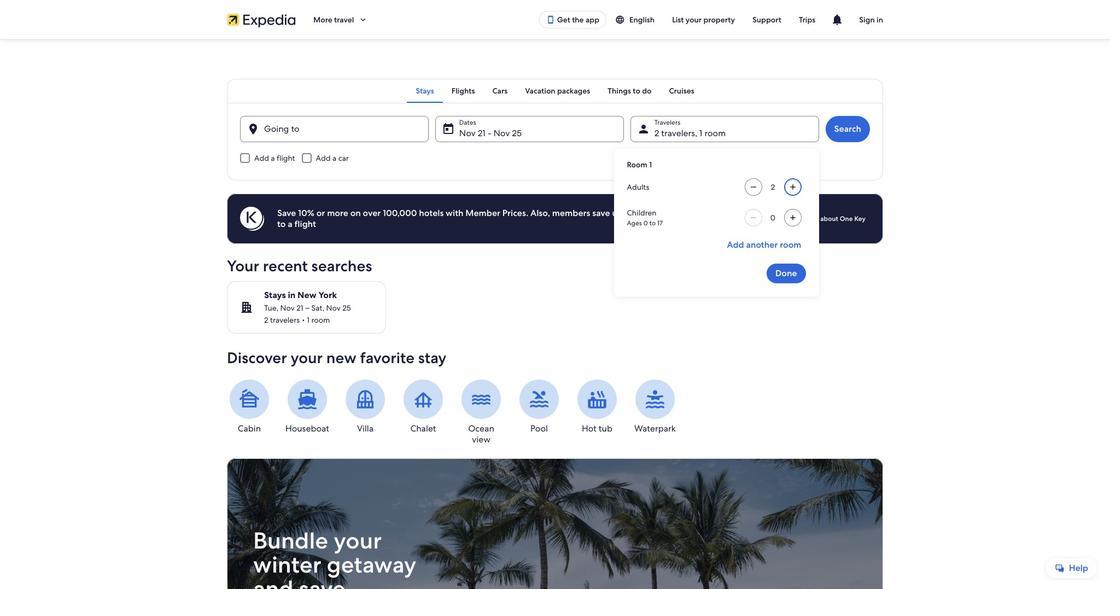 Task type: describe. For each thing, give the bounding box(es) containing it.
ages
[[627, 219, 642, 228]]

travel sale activities deals image
[[227, 458, 884, 589]]

get the app link
[[539, 11, 607, 28]]

to left do
[[633, 86, 641, 96]]

bundle your winter getaway and save main content
[[0, 39, 1111, 589]]

add a flight
[[254, 153, 295, 163]]

more travel
[[314, 15, 354, 25]]

pool
[[531, 423, 548, 434]]

room
[[627, 160, 648, 170]]

nov up travelers
[[280, 303, 295, 313]]

on
[[351, 207, 361, 219]]

when
[[656, 207, 678, 219]]

decrease the number of children in room 1 image
[[747, 213, 760, 222]]

nov right -
[[494, 127, 510, 139]]

packages
[[558, 86, 591, 96]]

flight inside save 10% or more on over 100,000 hotels with member prices. also, members save up to 30% when you add a hotel to a flight
[[295, 218, 316, 230]]

list
[[672, 15, 684, 25]]

new
[[327, 348, 357, 368]]

houseboat button
[[285, 380, 330, 434]]

members
[[553, 207, 591, 219]]

stays in new york tue, nov 21 – sat, nov 25 2 travelers • 1 room
[[264, 289, 351, 325]]

nov 21 - nov 25
[[459, 127, 522, 139]]

trailing image
[[359, 15, 368, 25]]

–
[[305, 303, 310, 313]]

key
[[855, 214, 866, 223]]

cabin button
[[227, 380, 272, 434]]

view
[[472, 434, 491, 445]]

cruises link
[[661, 79, 703, 103]]

cars link
[[484, 79, 517, 103]]

up
[[612, 207, 623, 219]]

increase the number of adults in room 1 image
[[787, 183, 800, 191]]

flights link
[[443, 79, 484, 103]]

download button title image
[[546, 15, 555, 24]]

sign in
[[860, 15, 884, 25]]

pool button
[[517, 380, 562, 434]]

about
[[821, 214, 839, 223]]

room inside dropdown button
[[705, 127, 726, 139]]

get the app
[[557, 15, 600, 25]]

english button
[[607, 10, 664, 30]]

prices.
[[503, 207, 529, 219]]

discover your new favorite stay
[[227, 348, 447, 368]]

to inside children ages 0 to 17
[[650, 219, 656, 228]]

chalet button
[[401, 380, 446, 434]]

expedia logo image
[[227, 12, 296, 27]]

cabin
[[238, 423, 261, 434]]

2 travelers, 1 room button
[[631, 116, 819, 142]]

add
[[698, 207, 713, 219]]

10%
[[298, 207, 314, 219]]

get
[[557, 15, 571, 25]]

property
[[704, 15, 735, 25]]

villa button
[[343, 380, 388, 434]]

search button
[[826, 116, 870, 142]]

recent
[[263, 256, 308, 276]]

25 inside "nov 21 - nov 25" button
[[512, 127, 522, 139]]

add for add a flight
[[254, 153, 269, 163]]

more travel button
[[305, 7, 377, 33]]

waterpark
[[635, 423, 676, 434]]

app
[[586, 15, 600, 25]]

1 horizontal spatial 1
[[650, 160, 652, 170]]

search
[[835, 123, 862, 135]]

100,000
[[383, 207, 417, 219]]

to left 10%
[[277, 218, 286, 230]]

sat,
[[312, 303, 325, 313]]

travelers
[[270, 315, 300, 325]]

nov left -
[[459, 127, 476, 139]]

2 travelers, 1 room
[[655, 127, 726, 139]]

•
[[302, 315, 305, 325]]

you
[[680, 207, 695, 219]]

ocean view
[[468, 423, 495, 445]]

-
[[488, 127, 492, 139]]

done button
[[767, 264, 806, 283]]

save inside save 10% or more on over 100,000 hotels with member prices. also, members save up to 30% when you add a hotel to a flight
[[593, 207, 610, 219]]

more
[[314, 15, 332, 25]]

flights
[[452, 86, 475, 96]]

tub
[[599, 423, 613, 434]]

support link
[[744, 10, 791, 30]]

save 10% or more on over 100,000 hotels with member prices. also, members save up to 30% when you add a hotel to a flight
[[277, 207, 743, 230]]

one
[[840, 214, 853, 223]]

your recent searches
[[227, 256, 372, 276]]

the
[[572, 15, 584, 25]]

waterpark button
[[633, 380, 678, 434]]

searches
[[312, 256, 372, 276]]

over
[[363, 207, 381, 219]]

1 inside stays in new york tue, nov 21 – sat, nov 25 2 travelers • 1 room
[[307, 315, 310, 325]]

favorite
[[360, 348, 415, 368]]

room inside button
[[780, 239, 802, 251]]

learn about one key link
[[798, 210, 870, 228]]

winter
[[253, 550, 321, 580]]

getaway
[[327, 550, 417, 580]]



Task type: vqa. For each thing, say whether or not it's contained in the screenshot.
INCREASE THE NUMBER OF CHILDREN IN ROOM 1 icon
yes



Task type: locate. For each thing, give the bounding box(es) containing it.
hot tub button
[[575, 380, 620, 434]]

add another room
[[727, 239, 802, 251]]

member
[[466, 207, 501, 219]]

ocean
[[468, 423, 495, 434]]

0 horizontal spatial stays
[[264, 289, 286, 301]]

travelers,
[[662, 127, 698, 139]]

1 horizontal spatial save
[[593, 207, 610, 219]]

0 horizontal spatial in
[[288, 289, 296, 301]]

hotels
[[419, 207, 444, 219]]

nov down york
[[326, 303, 341, 313]]

cruises
[[669, 86, 695, 96]]

1 vertical spatial 21
[[297, 303, 303, 313]]

room down sat,
[[312, 315, 330, 325]]

in inside dropdown button
[[877, 15, 884, 25]]

0 horizontal spatial add
[[254, 153, 269, 163]]

25
[[512, 127, 522, 139], [343, 303, 351, 313]]

0 horizontal spatial 2
[[264, 315, 268, 325]]

tab list inside bundle your winter getaway and save main content
[[227, 79, 884, 103]]

1 vertical spatial stays
[[264, 289, 286, 301]]

room
[[705, 127, 726, 139], [780, 239, 802, 251], [312, 315, 330, 325]]

1 vertical spatial 1
[[650, 160, 652, 170]]

learn
[[803, 214, 819, 223]]

decrease the number of adults in room 1 image
[[747, 183, 760, 191]]

sign in button
[[851, 7, 892, 33]]

room inside stays in new york tue, nov 21 – sat, nov 25 2 travelers • 1 room
[[312, 315, 330, 325]]

stays inside stays in new york tue, nov 21 – sat, nov 25 2 travelers • 1 room
[[264, 289, 286, 301]]

1 horizontal spatial 25
[[512, 127, 522, 139]]

0 horizontal spatial save
[[299, 574, 346, 589]]

2 horizontal spatial room
[[780, 239, 802, 251]]

2 vertical spatial your
[[334, 526, 382, 556]]

or
[[317, 207, 325, 219]]

list your property link
[[664, 10, 744, 30]]

2 vertical spatial room
[[312, 315, 330, 325]]

1 horizontal spatial 2
[[655, 127, 660, 139]]

2 down tue,
[[264, 315, 268, 325]]

hotel
[[722, 207, 743, 219]]

2 horizontal spatial 1
[[700, 127, 703, 139]]

0 vertical spatial in
[[877, 15, 884, 25]]

vacation packages link
[[517, 79, 599, 103]]

nov 21 - nov 25 button
[[435, 116, 624, 142]]

communication center icon image
[[831, 13, 844, 26]]

21 left –
[[297, 303, 303, 313]]

save right and
[[299, 574, 346, 589]]

0 horizontal spatial 1
[[307, 315, 310, 325]]

do
[[642, 86, 652, 96]]

with
[[446, 207, 464, 219]]

sign
[[860, 15, 875, 25]]

add inside add another room button
[[727, 239, 744, 251]]

stays for stays in new york tue, nov 21 – sat, nov 25 2 travelers • 1 room
[[264, 289, 286, 301]]

stays image
[[240, 301, 253, 314]]

2 inside dropdown button
[[655, 127, 660, 139]]

2 horizontal spatial your
[[686, 15, 702, 25]]

discover
[[227, 348, 287, 368]]

in inside stays in new york tue, nov 21 – sat, nov 25 2 travelers • 1 room
[[288, 289, 296, 301]]

1 vertical spatial room
[[780, 239, 802, 251]]

car
[[338, 153, 349, 163]]

ocean view button
[[459, 380, 504, 445]]

and
[[253, 574, 294, 589]]

1 vertical spatial 25
[[343, 303, 351, 313]]

21 inside button
[[478, 127, 486, 139]]

1 vertical spatial flight
[[295, 218, 316, 230]]

another
[[747, 239, 778, 251]]

a
[[271, 153, 275, 163], [333, 153, 337, 163], [715, 207, 720, 219], [288, 218, 293, 230]]

flight left add a car
[[277, 153, 295, 163]]

add for add a car
[[316, 153, 331, 163]]

25 right -
[[512, 127, 522, 139]]

0 horizontal spatial your
[[291, 348, 323, 368]]

tue,
[[264, 303, 279, 313]]

your for bundle
[[334, 526, 382, 556]]

in for stays
[[288, 289, 296, 301]]

0 vertical spatial 1
[[700, 127, 703, 139]]

hot
[[582, 423, 597, 434]]

cars
[[493, 86, 508, 96]]

save
[[277, 207, 296, 219]]

1 vertical spatial 2
[[264, 315, 268, 325]]

1 horizontal spatial add
[[316, 153, 331, 163]]

your for list
[[686, 15, 702, 25]]

0 horizontal spatial 25
[[343, 303, 351, 313]]

21
[[478, 127, 486, 139], [297, 303, 303, 313]]

1 right • on the left bottom of the page
[[307, 315, 310, 325]]

vacation packages
[[525, 86, 591, 96]]

children ages 0 to 17
[[627, 208, 663, 228]]

0 vertical spatial save
[[593, 207, 610, 219]]

save
[[593, 207, 610, 219], [299, 574, 346, 589]]

25 right sat,
[[343, 303, 351, 313]]

0 horizontal spatial 21
[[297, 303, 303, 313]]

bundle your winter getaway and save
[[253, 526, 417, 589]]

1
[[700, 127, 703, 139], [650, 160, 652, 170], [307, 315, 310, 325]]

stays inside tab list
[[416, 86, 434, 96]]

trips link
[[791, 10, 825, 30]]

21 left -
[[478, 127, 486, 139]]

1 horizontal spatial your
[[334, 526, 382, 556]]

increase the number of children in room 1 image
[[787, 213, 800, 222]]

0 vertical spatial 21
[[478, 127, 486, 139]]

learn about one key
[[803, 214, 866, 223]]

0 vertical spatial flight
[[277, 153, 295, 163]]

room down increase the number of children in room 1 icon
[[780, 239, 802, 251]]

houseboat
[[286, 423, 329, 434]]

to
[[633, 86, 641, 96], [625, 207, 634, 219], [277, 218, 286, 230], [650, 219, 656, 228]]

stays for stays
[[416, 86, 434, 96]]

trips
[[799, 15, 816, 25]]

to right "0"
[[650, 219, 656, 228]]

2 inside stays in new york tue, nov 21 – sat, nov 25 2 travelers • 1 room
[[264, 315, 268, 325]]

1 vertical spatial in
[[288, 289, 296, 301]]

save left up
[[593, 207, 610, 219]]

stays up tue,
[[264, 289, 286, 301]]

0 vertical spatial your
[[686, 15, 702, 25]]

stays link
[[407, 79, 443, 103]]

add a car
[[316, 153, 349, 163]]

1 vertical spatial save
[[299, 574, 346, 589]]

room 1
[[627, 160, 652, 170]]

in for sign
[[877, 15, 884, 25]]

0 vertical spatial 25
[[512, 127, 522, 139]]

1 inside dropdown button
[[700, 127, 703, 139]]

2
[[655, 127, 660, 139], [264, 315, 268, 325]]

vacation
[[525, 86, 556, 96]]

1 vertical spatial your
[[291, 348, 323, 368]]

add another room button
[[723, 235, 806, 255]]

villa
[[357, 423, 374, 434]]

save inside the bundle your winter getaway and save
[[299, 574, 346, 589]]

also,
[[531, 207, 550, 219]]

your
[[686, 15, 702, 25], [291, 348, 323, 368], [334, 526, 382, 556]]

1 right room
[[650, 160, 652, 170]]

things
[[608, 86, 631, 96]]

more
[[327, 207, 348, 219]]

done
[[776, 268, 797, 279]]

york
[[319, 289, 337, 301]]

21 inside stays in new york tue, nov 21 – sat, nov 25 2 travelers • 1 room
[[297, 303, 303, 313]]

30%
[[636, 207, 654, 219]]

2 horizontal spatial add
[[727, 239, 744, 251]]

0 vertical spatial stays
[[416, 86, 434, 96]]

1 horizontal spatial room
[[705, 127, 726, 139]]

your inside the bundle your winter getaway and save
[[334, 526, 382, 556]]

support
[[753, 15, 782, 25]]

in left new
[[288, 289, 296, 301]]

flight left or
[[295, 218, 316, 230]]

2 vertical spatial 1
[[307, 315, 310, 325]]

add
[[254, 153, 269, 163], [316, 153, 331, 163], [727, 239, 744, 251]]

2 left travelers,
[[655, 127, 660, 139]]

children
[[627, 208, 657, 218]]

1 horizontal spatial 21
[[478, 127, 486, 139]]

chalet
[[411, 423, 436, 434]]

25 inside stays in new york tue, nov 21 – sat, nov 25 2 travelers • 1 room
[[343, 303, 351, 313]]

tab list
[[227, 79, 884, 103]]

1 horizontal spatial in
[[877, 15, 884, 25]]

new
[[298, 289, 317, 301]]

in right sign
[[877, 15, 884, 25]]

your for discover
[[291, 348, 323, 368]]

add for add another room
[[727, 239, 744, 251]]

things to do
[[608, 86, 652, 96]]

to right up
[[625, 207, 634, 219]]

0 vertical spatial 2
[[655, 127, 660, 139]]

0 vertical spatial room
[[705, 127, 726, 139]]

1 right travelers,
[[700, 127, 703, 139]]

tab list containing stays
[[227, 79, 884, 103]]

small image
[[616, 15, 625, 25]]

stays left flights link
[[416, 86, 434, 96]]

adults
[[627, 182, 650, 192]]

1 horizontal spatial stays
[[416, 86, 434, 96]]

17
[[658, 219, 663, 228]]

0 horizontal spatial room
[[312, 315, 330, 325]]

room right travelers,
[[705, 127, 726, 139]]

your
[[227, 256, 259, 276]]



